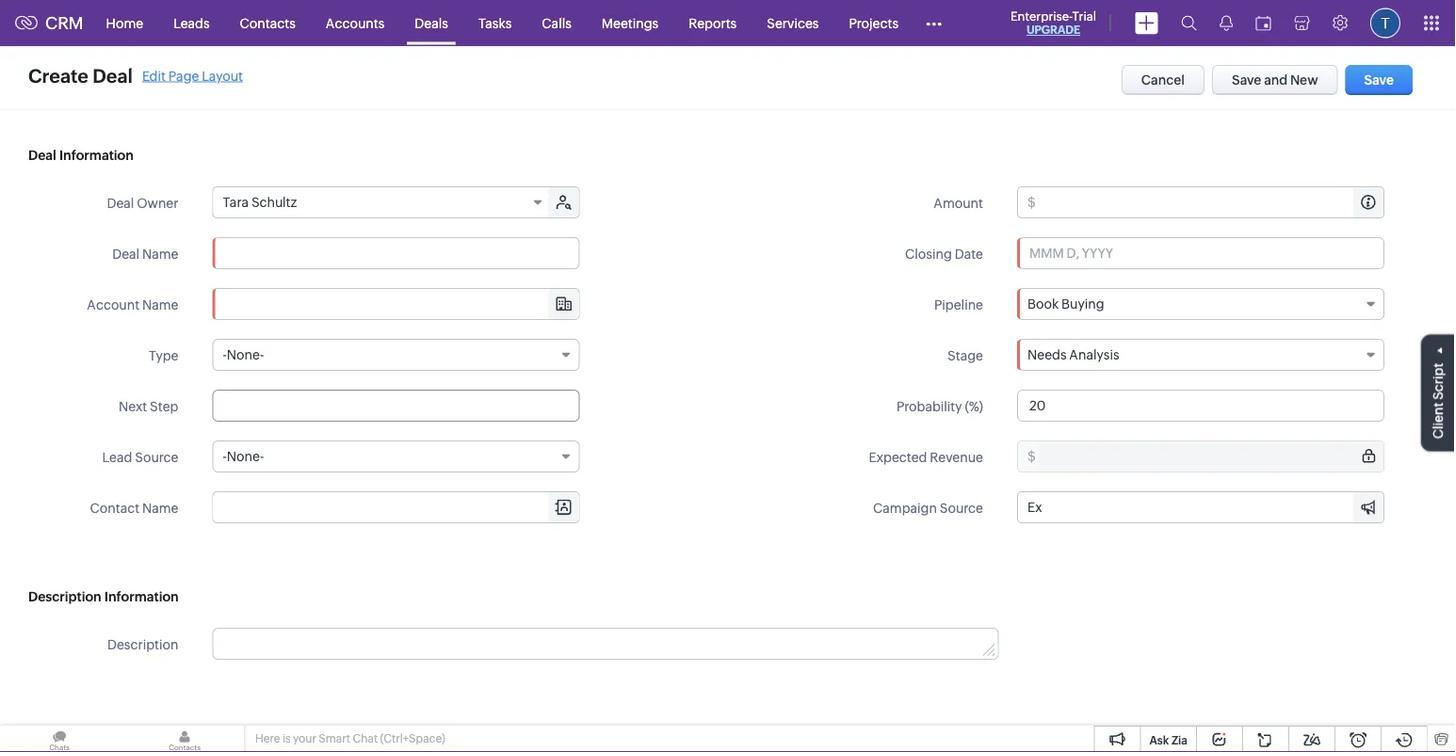 Task type: describe. For each thing, give the bounding box(es) containing it.
client script
[[1431, 363, 1446, 439]]

projects
[[849, 16, 899, 31]]

and
[[1264, 73, 1288, 88]]

here is your smart chat (ctrl+space)
[[255, 733, 445, 745]]

needs analysis
[[1028, 348, 1119, 363]]

upgrade
[[1027, 24, 1080, 36]]

book
[[1028, 297, 1059, 312]]

accounts
[[326, 16, 385, 31]]

closing
[[905, 246, 952, 261]]

deal for deal name
[[112, 246, 140, 261]]

campaign source
[[873, 501, 983, 516]]

expected
[[869, 450, 927, 465]]

client
[[1431, 403, 1446, 439]]

MMM D, YYYY text field
[[1017, 237, 1385, 269]]

smart
[[319, 733, 350, 745]]

signals element
[[1208, 0, 1244, 46]]

probability (%)
[[897, 399, 983, 414]]

information for deal information
[[59, 148, 134, 163]]

tasks link
[[463, 0, 527, 46]]

pipeline
[[934, 297, 983, 312]]

name for contact name
[[142, 501, 178, 516]]

projects link
[[834, 0, 914, 46]]

create deal edit page layout
[[28, 65, 243, 87]]

new
[[1290, 73, 1318, 88]]

save for save and new
[[1232, 73, 1262, 88]]

lead source
[[102, 450, 178, 465]]

-none- for lead source
[[223, 449, 264, 464]]

reports link
[[674, 0, 752, 46]]

meetings link
[[587, 0, 674, 46]]

search image
[[1181, 15, 1197, 31]]

zia
[[1172, 734, 1188, 747]]

deal owner
[[107, 195, 178, 211]]

chat
[[353, 733, 378, 745]]

edit
[[142, 68, 166, 83]]

revenue
[[930, 450, 983, 465]]

Needs Analysis field
[[1017, 339, 1385, 371]]

name for deal name
[[142, 246, 178, 261]]

crm link
[[15, 13, 83, 33]]

-none- field for type
[[212, 339, 580, 371]]

save and new
[[1232, 73, 1318, 88]]

stage
[[948, 348, 983, 363]]

description for description
[[107, 637, 178, 652]]

description for description information
[[28, 590, 101, 605]]

$ for amount
[[1028, 195, 1036, 210]]

meetings
[[602, 16, 659, 31]]

deal for deal owner
[[107, 195, 134, 211]]

contacts link
[[225, 0, 311, 46]]

deal information
[[28, 148, 134, 163]]

deal for deal information
[[28, 148, 56, 163]]

home
[[106, 16, 143, 31]]

is
[[282, 733, 291, 745]]

expected revenue
[[869, 450, 983, 465]]

name for account name
[[142, 297, 178, 312]]

calendar image
[[1255, 16, 1271, 31]]

tara schultz
[[223, 195, 297, 210]]

none- for lead source
[[227, 449, 264, 464]]

reports
[[689, 16, 737, 31]]

owner
[[137, 195, 178, 211]]

edit page layout link
[[142, 68, 243, 83]]

save and new button
[[1212, 65, 1338, 95]]

tasks
[[478, 16, 512, 31]]

save for save
[[1364, 73, 1394, 88]]

(ctrl+space)
[[380, 733, 445, 745]]

leads
[[173, 16, 210, 31]]

none- for type
[[227, 348, 264, 363]]

source for campaign source
[[940, 501, 983, 516]]

chats image
[[0, 726, 119, 753]]

deal name
[[112, 246, 178, 261]]

type
[[149, 348, 178, 363]]



Task type: vqa. For each thing, say whether or not it's contained in the screenshot.
logo
no



Task type: locate. For each thing, give the bounding box(es) containing it.
0 vertical spatial name
[[142, 246, 178, 261]]

deal left owner
[[107, 195, 134, 211]]

next step
[[119, 399, 178, 414]]

0 vertical spatial information
[[59, 148, 134, 163]]

contacts image
[[125, 726, 244, 753]]

2 -none- from the top
[[223, 449, 264, 464]]

name down owner
[[142, 246, 178, 261]]

1 none- from the top
[[227, 348, 264, 363]]

source for lead source
[[135, 450, 178, 465]]

next
[[119, 399, 147, 414]]

Other Modules field
[[914, 8, 954, 38]]

$
[[1028, 195, 1036, 210], [1028, 449, 1036, 464]]

deal up account name
[[112, 246, 140, 261]]

here
[[255, 733, 280, 745]]

1 vertical spatial source
[[940, 501, 983, 516]]

home link
[[91, 0, 158, 46]]

script
[[1431, 363, 1446, 400]]

1 vertical spatial none-
[[227, 449, 264, 464]]

0 vertical spatial description
[[28, 590, 101, 605]]

-None- field
[[212, 339, 580, 371], [212, 441, 580, 473]]

save inside save and new button
[[1232, 73, 1262, 88]]

create menu image
[[1135, 12, 1158, 34]]

account name
[[87, 297, 178, 312]]

Tara Schultz field
[[213, 187, 550, 218]]

probability
[[897, 399, 962, 414]]

description
[[28, 590, 101, 605], [107, 637, 178, 652]]

1 vertical spatial -none- field
[[212, 441, 580, 473]]

1 vertical spatial -
[[223, 449, 227, 464]]

tara
[[223, 195, 249, 210]]

your
[[293, 733, 316, 745]]

page
[[168, 68, 199, 83]]

date
[[955, 246, 983, 261]]

Book Buying field
[[1017, 288, 1385, 320]]

account
[[87, 297, 140, 312]]

buying
[[1062, 297, 1104, 312]]

2 -none- field from the top
[[212, 441, 580, 473]]

(%)
[[965, 399, 983, 414]]

- for lead source
[[223, 449, 227, 464]]

save down profile icon
[[1364, 73, 1394, 88]]

analysis
[[1069, 348, 1119, 363]]

name
[[142, 246, 178, 261], [142, 297, 178, 312], [142, 501, 178, 516]]

source right lead
[[135, 450, 178, 465]]

deal down create
[[28, 148, 56, 163]]

1 save from the left
[[1232, 73, 1262, 88]]

- right lead source
[[223, 449, 227, 464]]

leads link
[[158, 0, 225, 46]]

source down revenue at the bottom
[[940, 501, 983, 516]]

cancel
[[1141, 73, 1185, 88]]

None text field
[[212, 237, 580, 269], [212, 390, 580, 422], [1039, 442, 1384, 472], [213, 493, 579, 523], [1018, 493, 1384, 523], [212, 237, 580, 269], [212, 390, 580, 422], [1039, 442, 1384, 472], [213, 493, 579, 523], [1018, 493, 1384, 523]]

deals
[[415, 16, 448, 31]]

-none- for type
[[223, 348, 264, 363]]

amount
[[934, 195, 983, 211]]

1 vertical spatial $
[[1028, 449, 1036, 464]]

profile element
[[1359, 0, 1412, 46]]

None field
[[213, 289, 579, 319], [213, 493, 579, 523], [1018, 493, 1384, 523], [213, 289, 579, 319], [213, 493, 579, 523], [1018, 493, 1384, 523]]

1 vertical spatial -none-
[[223, 449, 264, 464]]

0 vertical spatial $
[[1028, 195, 1036, 210]]

1 $ from the top
[[1028, 195, 1036, 210]]

1 -none- from the top
[[223, 348, 264, 363]]

0 horizontal spatial description
[[28, 590, 101, 605]]

name right contact
[[142, 501, 178, 516]]

-none- field for lead source
[[212, 441, 580, 473]]

accounts link
[[311, 0, 400, 46]]

cancel button
[[1122, 65, 1205, 95]]

services
[[767, 16, 819, 31]]

create
[[28, 65, 88, 87]]

calls link
[[527, 0, 587, 46]]

enterprise-
[[1011, 9, 1072, 23]]

1 horizontal spatial source
[[940, 501, 983, 516]]

ask
[[1149, 734, 1169, 747]]

deal left edit
[[93, 65, 133, 87]]

0 horizontal spatial save
[[1232, 73, 1262, 88]]

layout
[[202, 68, 243, 83]]

search element
[[1170, 0, 1208, 46]]

0 vertical spatial none-
[[227, 348, 264, 363]]

ask zia
[[1149, 734, 1188, 747]]

needs
[[1028, 348, 1067, 363]]

save button
[[1346, 65, 1413, 95]]

signals image
[[1220, 15, 1233, 31]]

$ for expected revenue
[[1028, 449, 1036, 464]]

information for description information
[[104, 590, 179, 605]]

contacts
[[240, 16, 296, 31]]

1 vertical spatial name
[[142, 297, 178, 312]]

services link
[[752, 0, 834, 46]]

1 vertical spatial information
[[104, 590, 179, 605]]

None text field
[[1039, 187, 1384, 218], [213, 289, 579, 319], [1017, 390, 1385, 422], [213, 629, 998, 659], [1039, 187, 1384, 218], [213, 289, 579, 319], [1017, 390, 1385, 422], [213, 629, 998, 659]]

1 -none- field from the top
[[212, 339, 580, 371]]

1 horizontal spatial save
[[1364, 73, 1394, 88]]

crm
[[45, 13, 83, 33]]

closing date
[[905, 246, 983, 261]]

deal
[[93, 65, 133, 87], [28, 148, 56, 163], [107, 195, 134, 211], [112, 246, 140, 261]]

0 vertical spatial -none-
[[223, 348, 264, 363]]

-none-
[[223, 348, 264, 363], [223, 449, 264, 464]]

contact name
[[90, 501, 178, 516]]

information
[[59, 148, 134, 163], [104, 590, 179, 605]]

2 $ from the top
[[1028, 449, 1036, 464]]

information up deal owner
[[59, 148, 134, 163]]

calls
[[542, 16, 572, 31]]

step
[[150, 399, 178, 414]]

lead
[[102, 450, 132, 465]]

2 vertical spatial name
[[142, 501, 178, 516]]

2 none- from the top
[[227, 449, 264, 464]]

enterprise-trial upgrade
[[1011, 9, 1096, 36]]

$ right amount at the top of the page
[[1028, 195, 1036, 210]]

1 vertical spatial description
[[107, 637, 178, 652]]

profile image
[[1370, 8, 1401, 38]]

none-
[[227, 348, 264, 363], [227, 449, 264, 464]]

$ right revenue at the bottom
[[1028, 449, 1036, 464]]

information down contact name
[[104, 590, 179, 605]]

source
[[135, 450, 178, 465], [940, 501, 983, 516]]

description information
[[28, 590, 179, 605]]

0 vertical spatial -none- field
[[212, 339, 580, 371]]

2 name from the top
[[142, 297, 178, 312]]

- right 'type'
[[223, 348, 227, 363]]

0 vertical spatial source
[[135, 450, 178, 465]]

2 - from the top
[[223, 449, 227, 464]]

1 name from the top
[[142, 246, 178, 261]]

name right account
[[142, 297, 178, 312]]

1 horizontal spatial description
[[107, 637, 178, 652]]

0 vertical spatial -
[[223, 348, 227, 363]]

-
[[223, 348, 227, 363], [223, 449, 227, 464]]

save
[[1232, 73, 1262, 88], [1364, 73, 1394, 88]]

1 - from the top
[[223, 348, 227, 363]]

create menu element
[[1124, 0, 1170, 46]]

deals link
[[400, 0, 463, 46]]

campaign
[[873, 501, 937, 516]]

0 horizontal spatial source
[[135, 450, 178, 465]]

save inside save button
[[1364, 73, 1394, 88]]

book buying
[[1028, 297, 1104, 312]]

- for type
[[223, 348, 227, 363]]

trial
[[1072, 9, 1096, 23]]

contact
[[90, 501, 140, 516]]

schultz
[[251, 195, 297, 210]]

save left and
[[1232, 73, 1262, 88]]

2 save from the left
[[1364, 73, 1394, 88]]

3 name from the top
[[142, 501, 178, 516]]



